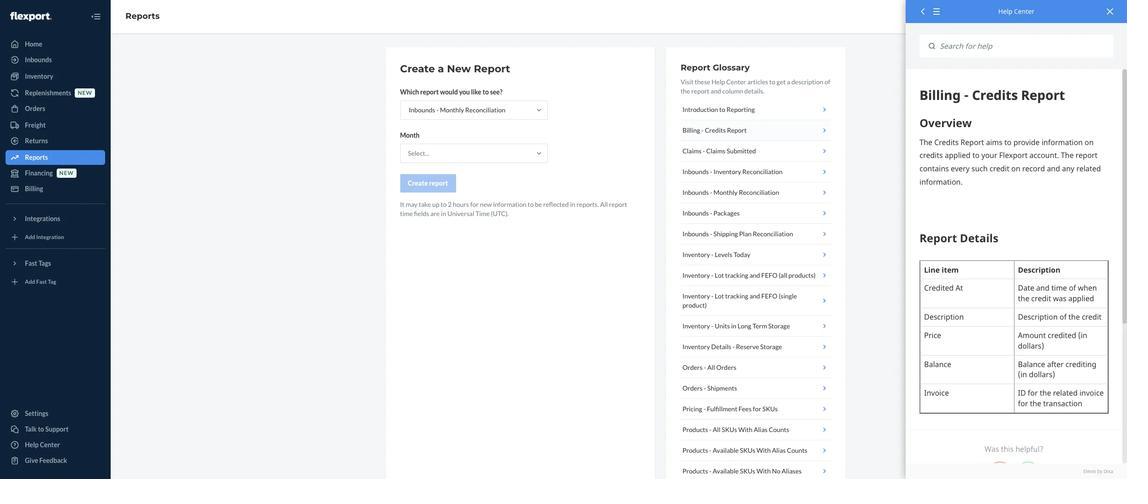 Task type: vqa. For each thing, say whether or not it's contained in the screenshot.
hand-wave emoji Icon
no



Task type: locate. For each thing, give the bounding box(es) containing it.
2 vertical spatial new
[[480, 201, 492, 209]]

0 vertical spatial lot
[[715, 272, 724, 280]]

1 horizontal spatial claims
[[707, 147, 726, 155]]

- left shipments
[[704, 385, 707, 393]]

2 vertical spatial all
[[713, 426, 721, 434]]

center down "talk to support"
[[40, 442, 60, 449]]

0 vertical spatial products
[[683, 426, 708, 434]]

help up search search field
[[999, 7, 1013, 16]]

report for billing - credits report
[[727, 126, 747, 134]]

new up 'billing' link
[[59, 170, 74, 177]]

lot down inventory - levels today
[[715, 272, 724, 280]]

0 horizontal spatial for
[[471, 201, 479, 209]]

add integration
[[25, 234, 64, 241]]

billing down the introduction
[[683, 126, 701, 134]]

inbounds - packages
[[683, 209, 740, 217]]

- down "fulfillment"
[[710, 426, 712, 434]]

- right pricing
[[704, 406, 706, 413]]

report up the see? on the left of page
[[474, 63, 511, 75]]

dixa
[[1104, 469, 1114, 475]]

by
[[1098, 469, 1103, 475]]

report down these
[[692, 87, 710, 95]]

1 vertical spatial a
[[787, 78, 791, 86]]

pricing - fulfillment fees for skus button
[[681, 400, 831, 420]]

available inside 'button'
[[713, 468, 739, 476]]

inbounds down the inbounds - packages
[[683, 230, 709, 238]]

2 horizontal spatial new
[[480, 201, 492, 209]]

center up column on the right of the page
[[727, 78, 747, 86]]

new
[[78, 90, 92, 97], [59, 170, 74, 177], [480, 201, 492, 209]]

0 vertical spatial with
[[739, 426, 753, 434]]

- right details
[[733, 343, 735, 351]]

claims down credits
[[707, 147, 726, 155]]

- for inventory - units in long term storage button
[[712, 323, 714, 330]]

inventory for inventory
[[25, 72, 53, 80]]

- inside inbounds - packages button
[[711, 209, 713, 217]]

all right reports.
[[600, 201, 608, 209]]

tracking down today
[[726, 272, 749, 280]]

products - all skus with alias counts button
[[681, 420, 831, 441]]

create for create a new report
[[400, 63, 435, 75]]

inventory - units in long term storage button
[[681, 317, 831, 337]]

add for add fast tag
[[25, 279, 35, 286]]

skus for products - available skus with alias counts
[[740, 447, 756, 455]]

helpful?
[[1016, 445, 1044, 455]]

new for financing
[[59, 170, 74, 177]]

- down "products - available skus with alias counts"
[[710, 468, 712, 476]]

report
[[474, 63, 511, 75], [681, 63, 711, 73], [727, 126, 747, 134]]

with left "no"
[[757, 468, 771, 476]]

Search search field
[[936, 35, 1114, 58]]

1 products from the top
[[683, 426, 708, 434]]

0 horizontal spatial reports
[[25, 154, 48, 162]]

fast left "tag"
[[36, 279, 47, 286]]

monthly
[[440, 106, 464, 114], [714, 189, 738, 197]]

add down fast tags
[[25, 279, 35, 286]]

1 vertical spatial available
[[713, 468, 739, 476]]

inventory left "levels"
[[683, 251, 710, 259]]

products inside button
[[683, 447, 708, 455]]

0 vertical spatial counts
[[769, 426, 790, 434]]

shipments
[[708, 385, 738, 393]]

introduction
[[683, 106, 719, 114]]

inventory for inventory - units in long term storage
[[683, 323, 710, 330]]

inbounds - inventory reconciliation button
[[681, 162, 831, 183]]

1 available from the top
[[713, 447, 739, 455]]

- left "levels"
[[712, 251, 714, 259]]

details
[[712, 343, 732, 351]]

0 vertical spatial create
[[400, 63, 435, 75]]

information
[[493, 201, 527, 209]]

- inside products - all skus with alias counts button
[[710, 426, 712, 434]]

inventory inside the inventory - lot tracking and fefo (single product)
[[683, 293, 710, 300]]

2 tracking from the top
[[726, 293, 749, 300]]

- inside products - available skus with no aliases 'button'
[[710, 468, 712, 476]]

available for products - available skus with alias counts
[[713, 447, 739, 455]]

in left reports.
[[570, 201, 576, 209]]

0 vertical spatial help
[[999, 7, 1013, 16]]

billing down financing
[[25, 185, 43, 193]]

lot
[[715, 272, 724, 280], [715, 293, 724, 300]]

counts inside button
[[787, 447, 808, 455]]

0 vertical spatial a
[[438, 63, 444, 75]]

inbounds - monthly reconciliation down inbounds - inventory reconciliation
[[683, 189, 780, 197]]

1 vertical spatial for
[[753, 406, 762, 413]]

1 vertical spatial all
[[708, 364, 715, 372]]

- inside claims - claims submitted button
[[703, 147, 705, 155]]

1 vertical spatial alias
[[772, 447, 786, 455]]

- up orders - shipments
[[704, 364, 707, 372]]

0 horizontal spatial new
[[59, 170, 74, 177]]

levels
[[715, 251, 733, 259]]

hours
[[453, 201, 469, 209]]

tracking down inventory - lot tracking and fefo (all products) on the bottom of the page
[[726, 293, 749, 300]]

1 lot from the top
[[715, 272, 724, 280]]

available
[[713, 447, 739, 455], [713, 468, 739, 476]]

inventory details - reserve storage button
[[681, 337, 831, 358]]

are
[[431, 210, 440, 218]]

1 vertical spatial create
[[408, 180, 428, 187]]

orders
[[25, 105, 45, 113], [683, 364, 703, 372], [717, 364, 737, 372], [683, 385, 703, 393]]

a left new at the left of the page
[[438, 63, 444, 75]]

0 vertical spatial help center
[[999, 7, 1035, 16]]

- inside the orders - all orders 'button'
[[704, 364, 707, 372]]

0 horizontal spatial report
[[474, 63, 511, 75]]

these
[[695, 78, 711, 86]]

inbounds for inbounds - monthly reconciliation button at right top
[[683, 189, 709, 197]]

report glossary
[[681, 63, 750, 73]]

to
[[770, 78, 776, 86], [483, 88, 489, 96], [720, 106, 726, 114], [441, 201, 447, 209], [528, 201, 534, 209], [38, 426, 44, 434]]

1 horizontal spatial inbounds - monthly reconciliation
[[683, 189, 780, 197]]

and left column on the right of the page
[[711, 87, 722, 95]]

1 vertical spatial products
[[683, 447, 708, 455]]

center up search search field
[[1015, 7, 1035, 16]]

billing for billing - credits report
[[683, 126, 701, 134]]

inventory for inventory - lot tracking and fefo (single product)
[[683, 293, 710, 300]]

- inside inventory - levels today button
[[712, 251, 714, 259]]

inbounds for inbounds - shipping plan reconciliation 'button'
[[683, 230, 709, 238]]

the
[[681, 87, 690, 95]]

fast left tags
[[25, 260, 37, 268]]

all inside 'button'
[[708, 364, 715, 372]]

0 horizontal spatial alias
[[754, 426, 768, 434]]

create inside button
[[408, 180, 428, 187]]

orders up orders - shipments
[[683, 364, 703, 372]]

all for products
[[713, 426, 721, 434]]

new for replenishments
[[78, 90, 92, 97]]

all down "fulfillment"
[[713, 426, 721, 434]]

products - available skus with alias counts
[[683, 447, 808, 455]]

add left 'integration'
[[25, 234, 35, 241]]

0 vertical spatial in
[[570, 201, 576, 209]]

get
[[777, 78, 786, 86]]

- inside products - available skus with alias counts button
[[710, 447, 712, 455]]

- inside inbounds - shipping plan reconciliation 'button'
[[711, 230, 713, 238]]

0 horizontal spatial help center
[[25, 442, 60, 449]]

all inside button
[[713, 426, 721, 434]]

inventory for inventory - lot tracking and fefo (all products)
[[683, 272, 710, 280]]

monthly up "packages"
[[714, 189, 738, 197]]

1 horizontal spatial monthly
[[714, 189, 738, 197]]

and down inventory - lot tracking and fefo (all products) button
[[750, 293, 760, 300]]

1 vertical spatial inbounds - monthly reconciliation
[[683, 189, 780, 197]]

tracking inside the inventory - lot tracking and fefo (single product)
[[726, 293, 749, 300]]

2 vertical spatial and
[[750, 293, 760, 300]]

settings
[[25, 410, 48, 418]]

orders inside button
[[683, 385, 703, 393]]

with down the fees
[[739, 426, 753, 434]]

- for inbounds - shipping plan reconciliation 'button'
[[711, 230, 713, 238]]

help center inside help center link
[[25, 442, 60, 449]]

(all
[[779, 272, 788, 280]]

with inside button
[[757, 447, 771, 455]]

fefo inside the inventory - lot tracking and fefo (single product)
[[762, 293, 778, 300]]

skus down the orders - shipments button
[[763, 406, 778, 413]]

0 vertical spatial add
[[25, 234, 35, 241]]

storage
[[769, 323, 791, 330], [761, 343, 783, 351]]

0 vertical spatial all
[[600, 201, 608, 209]]

fast inside dropdown button
[[25, 260, 37, 268]]

2 products from the top
[[683, 447, 708, 455]]

inventory up the 'replenishments'
[[25, 72, 53, 80]]

orders up shipments
[[717, 364, 737, 372]]

month
[[400, 132, 420, 139]]

articles
[[748, 78, 769, 86]]

counts for products - available skus with alias counts
[[787, 447, 808, 455]]

fefo left '(single'
[[762, 293, 778, 300]]

0 horizontal spatial claims
[[683, 147, 702, 155]]

1 horizontal spatial reports link
[[126, 11, 160, 21]]

0 horizontal spatial billing
[[25, 185, 43, 193]]

- inside the orders - shipments button
[[704, 385, 707, 393]]

inbounds - packages button
[[681, 203, 831, 224]]

inbounds link
[[6, 53, 105, 67]]

storage right reserve
[[761, 343, 783, 351]]

1 horizontal spatial new
[[78, 90, 92, 97]]

- down billing - credits report at the right of page
[[703, 147, 705, 155]]

0 vertical spatial for
[[471, 201, 479, 209]]

- inside the inventory - lot tracking and fefo (single product)
[[712, 293, 714, 300]]

orders up freight
[[25, 105, 45, 113]]

- left units
[[712, 323, 714, 330]]

1 horizontal spatial reports
[[126, 11, 160, 21]]

0 vertical spatial inbounds - monthly reconciliation
[[409, 106, 506, 114]]

report down reporting
[[727, 126, 747, 134]]

2 available from the top
[[713, 468, 739, 476]]

inbounds left "packages"
[[683, 209, 709, 217]]

2 vertical spatial center
[[40, 442, 60, 449]]

for up time
[[471, 201, 479, 209]]

with for products - all skus with alias counts
[[739, 426, 753, 434]]

to right the talk
[[38, 426, 44, 434]]

- left credits
[[702, 126, 704, 134]]

2 fefo from the top
[[762, 293, 778, 300]]

2 vertical spatial help
[[25, 442, 39, 449]]

replenishments
[[25, 89, 71, 97]]

in right are
[[441, 210, 446, 218]]

0 vertical spatial alias
[[754, 426, 768, 434]]

help inside visit these help center articles to get a description of the report and column details.
[[712, 78, 726, 86]]

2 horizontal spatial help
[[999, 7, 1013, 16]]

skus down pricing - fulfillment fees for skus
[[722, 426, 737, 434]]

reconciliation
[[466, 106, 506, 114], [743, 168, 783, 176], [739, 189, 780, 197], [753, 230, 794, 238]]

0 vertical spatial new
[[78, 90, 92, 97]]

create up may
[[408, 180, 428, 187]]

report up these
[[681, 63, 711, 73]]

1 horizontal spatial for
[[753, 406, 762, 413]]

in left "long" at the bottom
[[732, 323, 737, 330]]

0 vertical spatial fefo
[[762, 272, 778, 280]]

create
[[400, 63, 435, 75], [408, 180, 428, 187]]

- inside pricing - fulfillment fees for skus button
[[704, 406, 706, 413]]

introduction to reporting
[[683, 106, 755, 114]]

create report
[[408, 180, 448, 187]]

products - available skus with no aliases button
[[681, 462, 831, 480]]

inventory down product) on the right
[[683, 323, 710, 330]]

2 add from the top
[[25, 279, 35, 286]]

inbounds - monthly reconciliation inside button
[[683, 189, 780, 197]]

inbounds for inbounds - inventory reconciliation button
[[683, 168, 709, 176]]

inbounds down home
[[25, 56, 52, 64]]

monthly inside button
[[714, 189, 738, 197]]

inventory - lot tracking and fefo (single product) button
[[681, 287, 831, 317]]

1 horizontal spatial help
[[712, 78, 726, 86]]

1 horizontal spatial alias
[[772, 447, 786, 455]]

inbounds
[[25, 56, 52, 64], [409, 106, 435, 114], [683, 168, 709, 176], [683, 189, 709, 197], [683, 209, 709, 217], [683, 230, 709, 238]]

reconciliation down claims - claims submitted button
[[743, 168, 783, 176]]

pricing - fulfillment fees for skus
[[683, 406, 778, 413]]

tracking inside inventory - lot tracking and fefo (all products) button
[[726, 272, 749, 280]]

new up time
[[480, 201, 492, 209]]

skus inside products - available skus with alias counts button
[[740, 447, 756, 455]]

lot inside the inventory - lot tracking and fefo (single product)
[[715, 293, 724, 300]]

1 horizontal spatial help center
[[999, 7, 1035, 16]]

new up orders link
[[78, 90, 92, 97]]

like
[[471, 88, 482, 96]]

1 vertical spatial storage
[[761, 343, 783, 351]]

all
[[600, 201, 608, 209], [708, 364, 715, 372], [713, 426, 721, 434]]

all up orders - shipments
[[708, 364, 715, 372]]

create up which
[[400, 63, 435, 75]]

1 vertical spatial lot
[[715, 293, 724, 300]]

1 fefo from the top
[[762, 272, 778, 280]]

skus inside products - available skus with no aliases 'button'
[[740, 468, 756, 476]]

products inside 'button'
[[683, 468, 708, 476]]

- inside inbounds - monthly reconciliation button
[[711, 189, 713, 197]]

available down the products - all skus with alias counts
[[713, 447, 739, 455]]

report inside button
[[727, 126, 747, 134]]

for inside button
[[753, 406, 762, 413]]

1 vertical spatial add
[[25, 279, 35, 286]]

tracking for (all
[[726, 272, 749, 280]]

would
[[440, 88, 458, 96]]

report
[[692, 87, 710, 95], [420, 88, 439, 96], [429, 180, 448, 187], [609, 201, 628, 209]]

products)
[[789, 272, 816, 280]]

2 horizontal spatial report
[[727, 126, 747, 134]]

inbounds down which
[[409, 106, 435, 114]]

counts up aliases
[[787, 447, 808, 455]]

be
[[535, 201, 542, 209]]

for right the fees
[[753, 406, 762, 413]]

products inside button
[[683, 426, 708, 434]]

fefo for (single
[[762, 293, 778, 300]]

select...
[[408, 150, 430, 157]]

report inside visit these help center articles to get a description of the report and column details.
[[692, 87, 710, 95]]

fields
[[414, 210, 429, 218]]

skus for products - all skus with alias counts
[[722, 426, 737, 434]]

new inside it may take up to 2 hours for new information to be reflected in reports. all report time fields are in universal time (utc).
[[480, 201, 492, 209]]

1 horizontal spatial a
[[787, 78, 791, 86]]

alias down pricing - fulfillment fees for skus button
[[754, 426, 768, 434]]

1 vertical spatial help
[[712, 78, 726, 86]]

orders for orders - all orders
[[683, 364, 703, 372]]

2 vertical spatial in
[[732, 323, 737, 330]]

1 vertical spatial fefo
[[762, 293, 778, 300]]

reports link
[[126, 11, 160, 21], [6, 150, 105, 165]]

with inside 'button'
[[757, 468, 771, 476]]

0 vertical spatial and
[[711, 87, 722, 95]]

and inside the inventory - lot tracking and fefo (single product)
[[750, 293, 760, 300]]

financing
[[25, 169, 53, 177]]

- for claims - claims submitted button
[[703, 147, 705, 155]]

- for products - available skus with no aliases 'button'
[[710, 468, 712, 476]]

skus
[[763, 406, 778, 413], [722, 426, 737, 434], [740, 447, 756, 455], [740, 468, 756, 476]]

inventory for inventory - levels today
[[683, 251, 710, 259]]

- inside inventory - lot tracking and fefo (all products) button
[[712, 272, 714, 280]]

see?
[[490, 88, 503, 96]]

0 vertical spatial tracking
[[726, 272, 749, 280]]

- down the products - all skus with alias counts
[[710, 447, 712, 455]]

2 vertical spatial products
[[683, 468, 708, 476]]

0 vertical spatial fast
[[25, 260, 37, 268]]

2 horizontal spatial in
[[732, 323, 737, 330]]

- inside inventory - units in long term storage button
[[712, 323, 714, 330]]

with inside button
[[739, 426, 753, 434]]

2 lot from the top
[[715, 293, 724, 300]]

skus down "products - available skus with alias counts"
[[740, 468, 756, 476]]

billing - credits report
[[683, 126, 747, 134]]

billing inside button
[[683, 126, 701, 134]]

orders up pricing
[[683, 385, 703, 393]]

monthly down which report would you like to see?
[[440, 106, 464, 114]]

- left "packages"
[[711, 209, 713, 217]]

0 horizontal spatial center
[[40, 442, 60, 449]]

inventory up product) on the right
[[683, 293, 710, 300]]

1 vertical spatial tracking
[[726, 293, 749, 300]]

1 vertical spatial monthly
[[714, 189, 738, 197]]

with
[[739, 426, 753, 434], [757, 447, 771, 455], [757, 468, 771, 476]]

0 horizontal spatial help
[[25, 442, 39, 449]]

create for create report
[[408, 180, 428, 187]]

inbounds inside 'button'
[[683, 230, 709, 238]]

3 products from the top
[[683, 468, 708, 476]]

alias up "no"
[[772, 447, 786, 455]]

- inside inbounds - inventory reconciliation button
[[711, 168, 713, 176]]

help center up give feedback
[[25, 442, 60, 449]]

help center up search search field
[[999, 7, 1035, 16]]

- for products - all skus with alias counts button
[[710, 426, 712, 434]]

1 vertical spatial and
[[750, 272, 760, 280]]

- for products - available skus with alias counts button
[[710, 447, 712, 455]]

1 vertical spatial in
[[441, 210, 446, 218]]

fefo
[[762, 272, 778, 280], [762, 293, 778, 300]]

0 vertical spatial available
[[713, 447, 739, 455]]

and inside inventory - lot tracking and fefo (all products) button
[[750, 272, 760, 280]]

and for inventory - lot tracking and fefo (single product)
[[750, 293, 760, 300]]

1 vertical spatial billing
[[25, 185, 43, 193]]

1 horizontal spatial in
[[570, 201, 576, 209]]

help center link
[[6, 438, 105, 453]]

1 tracking from the top
[[726, 272, 749, 280]]

0 horizontal spatial in
[[441, 210, 446, 218]]

help down report glossary
[[712, 78, 726, 86]]

1 vertical spatial with
[[757, 447, 771, 455]]

description
[[792, 78, 824, 86]]

help
[[999, 7, 1013, 16], [712, 78, 726, 86], [25, 442, 39, 449]]

skus inside products - all skus with alias counts button
[[722, 426, 737, 434]]

0 vertical spatial center
[[1015, 7, 1035, 16]]

0 vertical spatial monthly
[[440, 106, 464, 114]]

with up products - available skus with no aliases 'button'
[[757, 447, 771, 455]]

- down inventory - levels today
[[712, 272, 714, 280]]

alias inside products - all skus with alias counts button
[[754, 426, 768, 434]]

product)
[[683, 302, 707, 310]]

to inside visit these help center articles to get a description of the report and column details.
[[770, 78, 776, 86]]

- left shipping
[[711, 230, 713, 238]]

alias inside products - available skus with alias counts button
[[772, 447, 786, 455]]

fefo left (all
[[762, 272, 778, 280]]

inbounds up the inbounds - packages
[[683, 189, 709, 197]]

1 vertical spatial new
[[59, 170, 74, 177]]

inventory down inventory - levels today
[[683, 272, 710, 280]]

report inside it may take up to 2 hours for new information to be reflected in reports. all report time fields are in universal time (utc).
[[609, 201, 628, 209]]

for
[[471, 201, 479, 209], [753, 406, 762, 413]]

- up inventory - units in long term storage
[[712, 293, 714, 300]]

inbounds down "claims - claims submitted"
[[683, 168, 709, 176]]

to left reporting
[[720, 106, 726, 114]]

orders - shipments
[[683, 385, 738, 393]]

1 vertical spatial center
[[727, 78, 747, 86]]

1 claims from the left
[[683, 147, 702, 155]]

submitted
[[727, 147, 756, 155]]

center
[[1015, 7, 1035, 16], [727, 78, 747, 86], [40, 442, 60, 449]]

inventory
[[25, 72, 53, 80], [714, 168, 742, 176], [683, 251, 710, 259], [683, 272, 710, 280], [683, 293, 710, 300], [683, 323, 710, 330], [683, 343, 710, 351]]

counts inside button
[[769, 426, 790, 434]]

to left get
[[770, 78, 776, 86]]

1 horizontal spatial center
[[727, 78, 747, 86]]

0 vertical spatial billing
[[683, 126, 701, 134]]

with for products - available skus with no aliases
[[757, 468, 771, 476]]

available down "products - available skus with alias counts"
[[713, 468, 739, 476]]

which report would you like to see?
[[400, 88, 503, 96]]

reconciliation down inbounds - inventory reconciliation button
[[739, 189, 780, 197]]

lot up units
[[715, 293, 724, 300]]

help up the give
[[25, 442, 39, 449]]

0 horizontal spatial reports link
[[6, 150, 105, 165]]

report up up
[[429, 180, 448, 187]]

inbounds - monthly reconciliation down which report would you like to see?
[[409, 106, 506, 114]]

1 vertical spatial counts
[[787, 447, 808, 455]]

1 horizontal spatial billing
[[683, 126, 701, 134]]

billing - credits report button
[[681, 120, 831, 141]]

- down "claims - claims submitted"
[[711, 168, 713, 176]]

add
[[25, 234, 35, 241], [25, 279, 35, 286]]

1 add from the top
[[25, 234, 35, 241]]

- for the orders - shipments button
[[704, 385, 707, 393]]

storage right term
[[769, 323, 791, 330]]

1 vertical spatial help center
[[25, 442, 60, 449]]

with for products - available skus with alias counts
[[757, 447, 771, 455]]

- inside billing - credits report button
[[702, 126, 704, 134]]

available inside button
[[713, 447, 739, 455]]

2 vertical spatial with
[[757, 468, 771, 476]]



Task type: describe. For each thing, give the bounding box(es) containing it.
up
[[432, 201, 440, 209]]

term
[[753, 323, 767, 330]]

products for products - available skus with no aliases
[[683, 468, 708, 476]]

elevio by dixa
[[1084, 469, 1114, 475]]

feedback
[[39, 457, 67, 465]]

2 claims from the left
[[707, 147, 726, 155]]

new
[[447, 63, 471, 75]]

you
[[459, 88, 470, 96]]

0 horizontal spatial monthly
[[440, 106, 464, 114]]

1 horizontal spatial report
[[681, 63, 711, 73]]

- for billing - credits report button
[[702, 126, 704, 134]]

0 horizontal spatial inbounds - monthly reconciliation
[[409, 106, 506, 114]]

counts for products - all skus with alias counts
[[769, 426, 790, 434]]

(single
[[779, 293, 798, 300]]

inventory for inventory details - reserve storage
[[683, 343, 710, 351]]

products for products - available skus with alias counts
[[683, 447, 708, 455]]

2
[[448, 201, 452, 209]]

add fast tag
[[25, 279, 56, 286]]

report inside button
[[429, 180, 448, 187]]

elevio by dixa link
[[920, 469, 1114, 475]]

glossary
[[713, 63, 750, 73]]

to right "like"
[[483, 88, 489, 96]]

inventory - levels today
[[683, 251, 751, 259]]

time
[[400, 210, 413, 218]]

- for the orders - all orders 'button'
[[704, 364, 707, 372]]

was
[[985, 445, 1000, 455]]

tracking for (single
[[726, 293, 749, 300]]

add for add integration
[[25, 234, 35, 241]]

details.
[[745, 87, 765, 95]]

today
[[734, 251, 751, 259]]

center inside visit these help center articles to get a description of the report and column details.
[[727, 78, 747, 86]]

give feedback
[[25, 457, 67, 465]]

no
[[772, 468, 781, 476]]

give
[[25, 457, 38, 465]]

orders for orders - shipments
[[683, 385, 703, 393]]

credits
[[705, 126, 726, 134]]

1 vertical spatial reports
[[25, 154, 48, 162]]

0 horizontal spatial a
[[438, 63, 444, 75]]

- for pricing - fulfillment fees for skus button
[[704, 406, 706, 413]]

inbounds - monthly reconciliation button
[[681, 183, 831, 203]]

1 vertical spatial reports link
[[6, 150, 105, 165]]

orders for orders
[[25, 105, 45, 113]]

inventory - lot tracking and fefo (all products)
[[683, 272, 816, 280]]

fast tags button
[[6, 257, 105, 271]]

and for inventory - lot tracking and fefo (all products)
[[750, 272, 760, 280]]

tag
[[48, 279, 56, 286]]

inventory - lot tracking and fefo (single product)
[[683, 293, 798, 310]]

inbounds - shipping plan reconciliation button
[[681, 224, 831, 245]]

reconciliation down "like"
[[466, 106, 506, 114]]

time
[[476, 210, 490, 218]]

- for inventory - levels today button
[[712, 251, 714, 259]]

inbounds for inbounds - packages button
[[683, 209, 709, 217]]

products - available skus with alias counts button
[[681, 441, 831, 462]]

products - available skus with no aliases
[[683, 468, 802, 476]]

to left 2
[[441, 201, 447, 209]]

to inside button
[[38, 426, 44, 434]]

to inside button
[[720, 106, 726, 114]]

units
[[715, 323, 730, 330]]

was this helpful?
[[985, 445, 1044, 455]]

all inside it may take up to 2 hours for new information to be reflected in reports. all report time fields are in universal time (utc).
[[600, 201, 608, 209]]

inbounds inside "link"
[[25, 56, 52, 64]]

settings link
[[6, 407, 105, 422]]

report for create a new report
[[474, 63, 511, 75]]

0 vertical spatial storage
[[769, 323, 791, 330]]

freight link
[[6, 118, 105, 133]]

packages
[[714, 209, 740, 217]]

billing link
[[6, 182, 105, 197]]

- for inventory - lot tracking and fefo (all products) button
[[712, 272, 714, 280]]

returns
[[25, 137, 48, 145]]

talk to support button
[[6, 423, 105, 437]]

tags
[[38, 260, 51, 268]]

inventory link
[[6, 69, 105, 84]]

support
[[45, 426, 69, 434]]

home
[[25, 40, 42, 48]]

a inside visit these help center articles to get a description of the report and column details.
[[787, 78, 791, 86]]

integrations
[[25, 215, 60, 223]]

flexport logo image
[[10, 12, 52, 21]]

it may take up to 2 hours for new information to be reflected in reports. all report time fields are in universal time (utc).
[[400, 201, 628, 218]]

for inside it may take up to 2 hours for new information to be reflected in reports. all report time fields are in universal time (utc).
[[471, 201, 479, 209]]

(utc).
[[491, 210, 509, 218]]

skus inside pricing - fulfillment fees for skus button
[[763, 406, 778, 413]]

2 horizontal spatial center
[[1015, 7, 1035, 16]]

reflected
[[544, 201, 569, 209]]

orders - all orders button
[[681, 358, 831, 379]]

orders link
[[6, 102, 105, 116]]

fees
[[739, 406, 752, 413]]

this
[[1002, 445, 1014, 455]]

inbounds - shipping plan reconciliation
[[683, 230, 794, 238]]

fefo for (all
[[762, 272, 778, 280]]

skus for products - available skus with no aliases
[[740, 468, 756, 476]]

- for inbounds - packages button
[[711, 209, 713, 217]]

- down which report would you like to see?
[[437, 106, 439, 114]]

universal
[[448, 210, 475, 218]]

freight
[[25, 121, 46, 129]]

inventory down "claims - claims submitted"
[[714, 168, 742, 176]]

reports.
[[577, 201, 599, 209]]

0 vertical spatial reports link
[[126, 11, 160, 21]]

elevio
[[1084, 469, 1097, 475]]

all for orders
[[708, 364, 715, 372]]

visit these help center articles to get a description of the report and column details.
[[681, 78, 831, 95]]

reconciliation inside 'button'
[[753, 230, 794, 238]]

it
[[400, 201, 405, 209]]

alias for products - all skus with alias counts
[[754, 426, 768, 434]]

long
[[738, 323, 752, 330]]

which
[[400, 88, 419, 96]]

orders - shipments button
[[681, 379, 831, 400]]

available for products - available skus with no aliases
[[713, 468, 739, 476]]

integration
[[36, 234, 64, 241]]

in inside button
[[732, 323, 737, 330]]

claims - claims submitted button
[[681, 141, 831, 162]]

shipping
[[714, 230, 738, 238]]

report left would
[[420, 88, 439, 96]]

inventory details - reserve storage
[[683, 343, 783, 351]]

- inside inventory details - reserve storage button
[[733, 343, 735, 351]]

add integration link
[[6, 230, 105, 245]]

help inside help center link
[[25, 442, 39, 449]]

lot for inventory - lot tracking and fefo (all products)
[[715, 272, 724, 280]]

take
[[419, 201, 431, 209]]

to left be
[[528, 201, 534, 209]]

may
[[406, 201, 418, 209]]

0 vertical spatial reports
[[126, 11, 160, 21]]

- for inbounds - inventory reconciliation button
[[711, 168, 713, 176]]

create report button
[[400, 174, 456, 193]]

fast tags
[[25, 260, 51, 268]]

products for products - all skus with alias counts
[[683, 426, 708, 434]]

of
[[825, 78, 831, 86]]

1 vertical spatial fast
[[36, 279, 47, 286]]

close navigation image
[[90, 11, 102, 22]]

- for inbounds - monthly reconciliation button at right top
[[711, 189, 713, 197]]

reserve
[[736, 343, 759, 351]]

inventory - levels today button
[[681, 245, 831, 266]]

alias for products - available skus with alias counts
[[772, 447, 786, 455]]

billing for billing
[[25, 185, 43, 193]]

home link
[[6, 37, 105, 52]]

pricing
[[683, 406, 703, 413]]

- for inventory - lot tracking and fefo (single product) button
[[712, 293, 714, 300]]

lot for inventory - lot tracking and fefo (single product)
[[715, 293, 724, 300]]

add fast tag link
[[6, 275, 105, 290]]

orders - all orders
[[683, 364, 737, 372]]

and inside visit these help center articles to get a description of the report and column details.
[[711, 87, 722, 95]]



